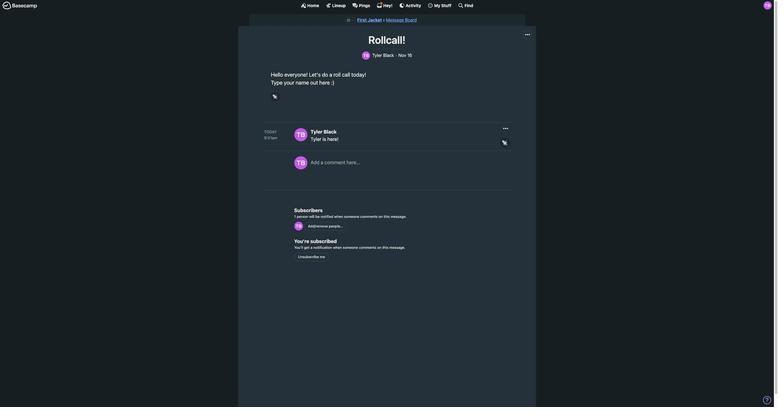 Task type: describe. For each thing, give the bounding box(es) containing it.
add a comment here…
[[311, 160, 360, 165]]

comment
[[325, 160, 345, 165]]

when for you're
[[333, 245, 342, 250]]

message
[[386, 18, 404, 22]]

stuff
[[441, 3, 452, 8]]

call
[[342, 71, 350, 78]]

tyler black image inside main element
[[764, 1, 772, 10]]

1 horizontal spatial black
[[383, 53, 394, 58]]

9:51am element
[[264, 135, 277, 140]]

comments for you're
[[359, 245, 376, 250]]

tyler black image
[[294, 222, 303, 231]]

here
[[319, 80, 330, 86]]

add a comment here… button
[[311, 156, 507, 181]]

unsubscribe me button
[[294, 253, 329, 262]]

on for subscribers
[[379, 214, 383, 219]]

will
[[309, 214, 315, 219]]

person
[[297, 214, 308, 219]]

find button
[[458, 3, 473, 8]]

my stuff
[[434, 3, 452, 8]]

1 vertical spatial tyler
[[311, 129, 323, 135]]

message. for you're
[[390, 245, 405, 250]]

this for you're
[[383, 245, 389, 250]]

people…
[[329, 224, 343, 228]]

roll
[[334, 71, 341, 78]]

lineup
[[332, 3, 346, 8]]

hey! button
[[377, 2, 393, 8]]

:)
[[331, 80, 335, 86]]

today 9:51am
[[264, 130, 277, 140]]

you're subscribed you'll get a notification when someone comments on this message.
[[294, 239, 405, 250]]

add/remove people… link
[[304, 222, 347, 231]]

you're
[[294, 239, 309, 244]]

a for everyone!
[[329, 71, 332, 78]]

let's
[[309, 71, 321, 78]]

pings button
[[352, 3, 370, 8]]

pings
[[359, 3, 370, 8]]

add
[[311, 160, 320, 165]]

notification
[[314, 245, 332, 250]]

2 vertical spatial tyler
[[311, 136, 321, 142]]

jacket
[[368, 18, 382, 22]]

someone for you're
[[343, 245, 358, 250]]

here…
[[347, 160, 360, 165]]

this for subscribers
[[384, 214, 390, 219]]

subscribers 1 person will be notified when someone comments on this message.
[[294, 207, 407, 219]]

activity link
[[399, 3, 421, 8]]

your
[[284, 80, 294, 86]]

when for subscribers
[[334, 214, 343, 219]]

first jacket
[[357, 18, 382, 22]]

add/remove
[[308, 224, 328, 228]]

0 horizontal spatial black
[[324, 129, 337, 135]]

9:51am link
[[264, 135, 289, 141]]

home
[[307, 3, 319, 8]]

type
[[271, 80, 283, 86]]



Task type: vqa. For each thing, say whether or not it's contained in the screenshot.
SKETCH
no



Task type: locate. For each thing, give the bounding box(es) containing it.
tyler left is
[[311, 136, 321, 142]]

a for subscribed
[[311, 245, 313, 250]]

me
[[320, 255, 325, 259]]

this inside you're subscribed you'll get a notification when someone comments on this message.
[[383, 245, 389, 250]]

black left the nov
[[383, 53, 394, 58]]

on
[[379, 214, 383, 219], [377, 245, 382, 250]]

a
[[329, 71, 332, 78], [321, 160, 323, 165], [311, 245, 313, 250]]

rollcall!
[[368, 34, 406, 46]]

1 vertical spatial someone
[[343, 245, 358, 250]]

1 vertical spatial on
[[377, 245, 382, 250]]

is
[[323, 136, 326, 142]]

a inside you're subscribed you'll get a notification when someone comments on this message.
[[311, 245, 313, 250]]

a right do
[[329, 71, 332, 78]]

comments inside you're subscribed you'll get a notification when someone comments on this message.
[[359, 245, 376, 250]]

0 vertical spatial comments
[[360, 214, 378, 219]]

find
[[465, 3, 473, 8]]

1
[[294, 214, 296, 219]]

lineup link
[[326, 3, 346, 8]]

black
[[383, 53, 394, 58], [324, 129, 337, 135]]

0 vertical spatial a
[[329, 71, 332, 78]]

a right get
[[311, 245, 313, 250]]

hello
[[271, 71, 283, 78]]

out
[[310, 80, 318, 86]]

when
[[334, 214, 343, 219], [333, 245, 342, 250]]

when right the notification
[[333, 245, 342, 250]]

hey!
[[383, 3, 393, 8]]

message.
[[391, 214, 407, 219], [390, 245, 405, 250]]

message. for subscribers
[[391, 214, 407, 219]]

message. inside subscribers 1 person will be notified when someone comments on this message.
[[391, 214, 407, 219]]

when inside subscribers 1 person will be notified when someone comments on this message.
[[334, 214, 343, 219]]

on inside subscribers 1 person will be notified when someone comments on this message.
[[379, 214, 383, 219]]

nov
[[398, 53, 406, 58]]

someone right 'notified'
[[344, 214, 359, 219]]

activity
[[406, 3, 421, 8]]

0 horizontal spatial tyler black
[[311, 129, 337, 135]]

first
[[357, 18, 367, 22]]

today
[[264, 130, 277, 134]]

be
[[316, 214, 320, 219]]

home link
[[301, 3, 319, 8]]

tyler black up is
[[311, 129, 337, 135]]

when inside you're subscribed you'll get a notification when someone comments on this message.
[[333, 245, 342, 250]]

0 vertical spatial on
[[379, 214, 383, 219]]

get
[[304, 245, 310, 250]]

someone down people…
[[343, 245, 358, 250]]

this
[[384, 214, 390, 219], [383, 245, 389, 250]]

0 vertical spatial someone
[[344, 214, 359, 219]]

subscribed
[[310, 239, 337, 244]]

2 horizontal spatial a
[[329, 71, 332, 78]]

0 vertical spatial this
[[384, 214, 390, 219]]

1 vertical spatial when
[[333, 245, 342, 250]]

0 vertical spatial message.
[[391, 214, 407, 219]]

on for you're
[[377, 245, 382, 250]]

a right add
[[321, 160, 323, 165]]

unsubscribe
[[298, 255, 319, 259]]

0 vertical spatial when
[[334, 214, 343, 219]]

16
[[408, 53, 412, 58]]

you'll
[[294, 245, 303, 250]]

today!
[[351, 71, 366, 78]]

today link
[[264, 129, 289, 135]]

9:51am
[[264, 135, 277, 140]]

1 vertical spatial a
[[321, 160, 323, 165]]

1 vertical spatial this
[[383, 245, 389, 250]]

comments inside subscribers 1 person will be notified when someone comments on this message.
[[360, 214, 378, 219]]

when up people…
[[334, 214, 343, 219]]

tyler black down rollcall!
[[372, 53, 394, 58]]

› message board
[[383, 18, 417, 22]]

2 vertical spatial a
[[311, 245, 313, 250]]

tyler up tyler is here!
[[311, 129, 323, 135]]

this inside subscribers 1 person will be notified when someone comments on this message.
[[384, 214, 390, 219]]

on inside you're subscribed you'll get a notification when someone comments on this message.
[[377, 245, 382, 250]]

hello everyone! let's do a roll call today! type your name out here :)
[[271, 71, 366, 86]]

0 vertical spatial black
[[383, 53, 394, 58]]

notified
[[321, 214, 333, 219]]

someone inside you're subscribed you'll get a notification when someone comments on this message.
[[343, 245, 358, 250]]

unsubscribe me
[[298, 255, 325, 259]]

here!
[[327, 136, 339, 142]]

main element
[[0, 0, 774, 11]]

someone inside subscribers 1 person will be notified when someone comments on this message.
[[344, 214, 359, 219]]

0 vertical spatial tyler
[[372, 53, 382, 58]]

my stuff button
[[428, 3, 452, 8]]

›
[[383, 18, 385, 22]]

a inside the hello everyone! let's do a roll call today! type your name out here :)
[[329, 71, 332, 78]]

someone for subscribers
[[344, 214, 359, 219]]

0 horizontal spatial a
[[311, 245, 313, 250]]

1 vertical spatial comments
[[359, 245, 376, 250]]

comments for subscribers
[[360, 214, 378, 219]]

board
[[405, 18, 417, 22]]

a inside add a comment here… button
[[321, 160, 323, 165]]

1 horizontal spatial tyler black
[[372, 53, 394, 58]]

1 vertical spatial message.
[[390, 245, 405, 250]]

1 horizontal spatial a
[[321, 160, 323, 165]]

subscribers
[[294, 207, 323, 213]]

tyler black
[[372, 53, 394, 58], [311, 129, 337, 135]]

add/remove people…
[[308, 224, 343, 228]]

tyler
[[372, 53, 382, 58], [311, 129, 323, 135], [311, 136, 321, 142]]

message. inside you're subscribed you'll get a notification when someone comments on this message.
[[390, 245, 405, 250]]

everyone!
[[284, 71, 308, 78]]

someone
[[344, 214, 359, 219], [343, 245, 358, 250]]

my
[[434, 3, 440, 8]]

black up here!
[[324, 129, 337, 135]]

today element
[[264, 129, 277, 135]]

nov 16 element
[[398, 53, 412, 58]]

tyler black image
[[764, 1, 772, 10], [362, 51, 370, 60], [294, 128, 307, 141], [294, 156, 307, 170]]

first jacket link
[[357, 18, 382, 22]]

tyler down rollcall!
[[372, 53, 382, 58]]

message board link
[[386, 18, 417, 22]]

switch accounts image
[[2, 1, 37, 10]]

tyler is here!
[[311, 136, 339, 142]]

comments
[[360, 214, 378, 219], [359, 245, 376, 250]]

1 vertical spatial tyler black
[[311, 129, 337, 135]]

do
[[322, 71, 328, 78]]

name
[[296, 80, 309, 86]]

1 vertical spatial black
[[324, 129, 337, 135]]

0 vertical spatial tyler black
[[372, 53, 394, 58]]

nov 16
[[398, 53, 412, 58]]



